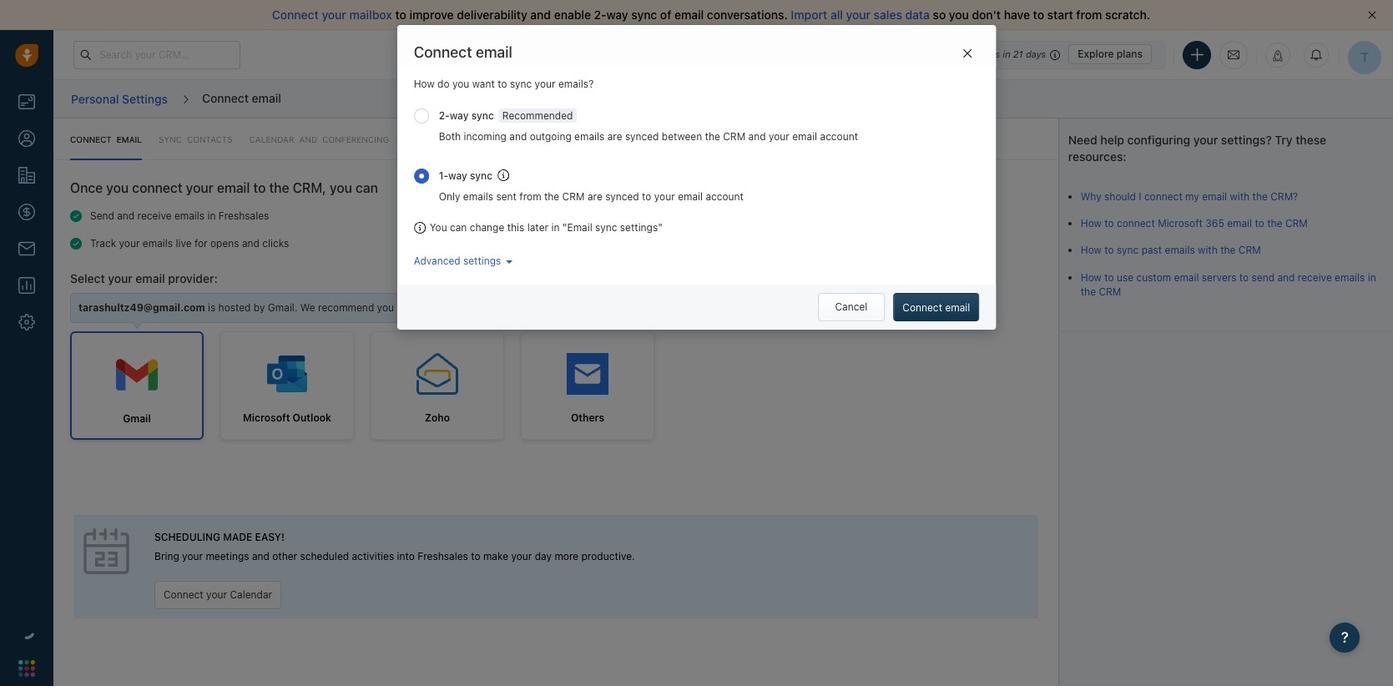 Task type: vqa. For each thing, say whether or not it's contained in the screenshot.
How To Sync Past Emails With The Crm link
yes



Task type: describe. For each thing, give the bounding box(es) containing it.
you right crm,
[[330, 181, 352, 196]]

to left "send"
[[1240, 271, 1249, 284]]

advanced settings link
[[414, 255, 513, 267]]

to right the 365
[[1255, 217, 1265, 230]]

cancel
[[835, 301, 868, 313]]

try
[[1275, 133, 1293, 147]]

activities
[[352, 551, 394, 563]]

to
[[409, 139, 418, 149]]

how for how do you want to sync your emails?
[[414, 78, 435, 91]]

why should i connect my email with the crm? link
[[1081, 191, 1299, 203]]

provider:
[[168, 271, 218, 285]]

zoho link
[[371, 332, 504, 440]]

send email image
[[1228, 47, 1240, 62]]

more
[[555, 551, 579, 563]]

1- inside to process bounced emails, we check your incoming emails even if you've selected 1-way sync
[[532, 151, 540, 161]]

crm,
[[293, 181, 326, 196]]

incoming inside to process bounced emails, we check your incoming emails even if you've selected 1-way sync
[[584, 139, 621, 149]]

configuring
[[1128, 133, 1191, 147]]

and inside scheduling made easy! bring your meetings and other scheduled activities into freshsales to make your day more productive.
[[252, 551, 270, 563]]

others link
[[521, 332, 655, 440]]

this inside once you connect your email to the crm, you can tab panel
[[428, 302, 446, 314]]

connect inside connect email link
[[70, 134, 112, 144]]

advanced
[[414, 255, 461, 267]]

in inside once you connect your email to the crm, you can tab panel
[[207, 209, 216, 222]]

email inside how to use custom email servers to send and receive emails in the crm
[[1174, 271, 1199, 284]]

notifications
[[495, 134, 559, 144]]

1 horizontal spatial microsoft
[[1158, 217, 1203, 230]]

days
[[1026, 48, 1046, 59]]

gmail
[[123, 413, 151, 425]]

connect for microsoft
[[1117, 217, 1155, 230]]

need help configuring your settings? try these resources:
[[1069, 133, 1327, 163]]

we
[[524, 139, 535, 149]]

explore
[[1078, 48, 1114, 60]]

sync contacts link
[[159, 119, 233, 161]]

sync up bounced
[[472, 109, 494, 122]]

phone settings link
[[744, 119, 821, 161]]

settings for advanced settings
[[463, 255, 501, 267]]

connect your calendar
[[164, 588, 272, 601]]

connect for your
[[132, 181, 183, 196]]

outlook
[[293, 412, 331, 425]]

only emails sent from the crm are synced to your email account
[[439, 190, 744, 203]]

personal
[[71, 92, 119, 106]]

do
[[438, 78, 450, 91]]

way down if at the top left
[[448, 169, 467, 182]]

to inside scheduling made easy! bring your meetings and other scheduled activities into freshsales to make your day more productive.
[[471, 551, 481, 563]]

select your email provider:
[[70, 271, 218, 285]]

connect email inside "button"
[[903, 302, 971, 314]]

phone
[[744, 134, 774, 144]]

api settings link
[[576, 119, 636, 161]]

microsoft inside once you connect your email to the crm, you can tab panel
[[243, 412, 290, 425]]

emails inside to process bounced emails, we check your incoming emails even if you've selected 1-way sync
[[409, 151, 435, 161]]

for
[[194, 237, 208, 250]]

you right so
[[949, 8, 969, 22]]

you inside connect email dialog
[[453, 78, 470, 91]]

if
[[459, 151, 464, 161]]

have
[[1004, 8, 1030, 22]]

microsoft outlook
[[243, 412, 331, 425]]

to right mailbox at the left
[[395, 8, 407, 22]]

email inside "button"
[[946, 302, 971, 314]]

api settings
[[576, 134, 636, 144]]

calendar and conferencing
[[249, 134, 389, 144]]

way right the enable
[[607, 8, 628, 22]]

productive.
[[582, 551, 635, 563]]

don't
[[972, 8, 1001, 22]]

0 horizontal spatial incoming
[[464, 130, 507, 143]]

calendar inside tab list
[[249, 134, 294, 144]]

how to use custom email servers to send and receive emails in the crm
[[1081, 271, 1377, 298]]

close image
[[1369, 11, 1377, 19]]

cancel button
[[818, 293, 885, 322]]

even
[[437, 151, 456, 161]]

should
[[1105, 191, 1136, 203]]

your trial ends in 21 days
[[937, 48, 1046, 59]]

track
[[90, 237, 116, 250]]

only
[[439, 190, 460, 203]]

1-way sync
[[439, 169, 493, 182]]

need
[[1069, 133, 1098, 147]]

both
[[439, 130, 461, 143]]

connect inside connect email "button"
[[903, 302, 943, 314]]

these
[[1296, 133, 1327, 147]]

emails?
[[559, 78, 594, 91]]

email settings
[[406, 134, 478, 144]]

phone settings
[[744, 134, 821, 144]]

connect left mailbox at the left
[[272, 8, 319, 22]]

the inside how to use custom email servers to send and receive emails in the crm
[[1081, 285, 1096, 298]]

Search your CRM... text field
[[73, 40, 240, 69]]

0 vertical spatial synced
[[625, 130, 659, 143]]

how to use custom email servers to send and receive emails in the crm link
[[1081, 271, 1377, 298]]

other
[[653, 134, 681, 144]]

use
[[1117, 271, 1134, 284]]

conferencing
[[322, 134, 389, 144]]

sync
[[159, 134, 182, 144]]

improve
[[410, 8, 454, 22]]

other settings
[[653, 134, 728, 144]]

and inside how to use custom email servers to send and receive emails in the crm
[[1278, 271, 1295, 284]]

crm inside how to use custom email servers to send and receive emails in the crm
[[1099, 285, 1122, 298]]

to right want
[[498, 78, 507, 91]]

send
[[1252, 271, 1275, 284]]

api
[[576, 134, 589, 144]]

email settings link
[[406, 119, 478, 161]]

how to sync past emails with the crm link
[[1081, 244, 1261, 257]]

sent
[[496, 190, 517, 203]]

email
[[406, 134, 431, 144]]

1 vertical spatial synced
[[605, 190, 639, 203]]

tarashultz49@gmail.com is hosted by gmail. we recommend you select this provider.
[[78, 302, 490, 314]]

how do you want to sync your emails?
[[414, 78, 594, 91]]

your
[[937, 48, 957, 59]]

freshsales inside once you connect your email to the crm, you can tab panel
[[219, 209, 269, 222]]

to left use
[[1105, 271, 1114, 284]]

later
[[527, 221, 549, 234]]

selected
[[495, 151, 530, 161]]

settings for personal settings
[[122, 92, 168, 106]]

to down should on the right top of the page
[[1105, 217, 1114, 230]]

help
[[1101, 133, 1125, 147]]

outgoing
[[530, 130, 572, 143]]

connect your calendar link
[[154, 581, 281, 609]]

bounced
[[455, 139, 490, 149]]

into
[[397, 551, 415, 563]]

tarashultz49@gmail.com
[[78, 302, 205, 314]]

you right once at the left top
[[106, 181, 129, 196]]

365
[[1206, 217, 1225, 230]]

email inside tab list
[[117, 134, 142, 144]]

sync inside to process bounced emails, we check your incoming emails even if you've selected 1-way sync
[[558, 151, 577, 161]]

both incoming and outgoing emails are synced between the crm and your email account
[[439, 130, 858, 143]]

0 horizontal spatial 1-
[[439, 169, 448, 182]]

1 horizontal spatial are
[[608, 130, 623, 143]]

i
[[1139, 191, 1142, 203]]



Task type: locate. For each thing, give the bounding box(es) containing it.
from right start
[[1077, 8, 1103, 22]]

settings right other
[[686, 134, 728, 144]]

settings down change
[[463, 255, 501, 267]]

settings inside connect email dialog
[[463, 255, 501, 267]]

1 horizontal spatial account
[[820, 130, 858, 143]]

from right sent
[[520, 190, 542, 203]]

with left the crm?
[[1230, 191, 1250, 203]]

connect up send and receive emails in freshsales at top
[[132, 181, 183, 196]]

past
[[1142, 244, 1162, 257]]

0 vertical spatial this
[[507, 221, 525, 234]]

0 horizontal spatial can
[[356, 181, 378, 196]]

0 vertical spatial 2-
[[594, 8, 607, 22]]

connect inside connect your calendar button
[[164, 588, 204, 601]]

you left select
[[377, 302, 394, 314]]

freshsales inside scheduling made easy! bring your meetings and other scheduled activities into freshsales to make your day more productive.
[[418, 551, 468, 563]]

1-
[[532, 151, 540, 161], [439, 169, 448, 182]]

make
[[483, 551, 509, 563]]

enable
[[554, 8, 591, 22]]

settings for email settings
[[436, 134, 478, 144]]

incoming
[[464, 130, 507, 143], [584, 139, 621, 149]]

with down the 365
[[1198, 244, 1218, 257]]

resources:
[[1069, 149, 1127, 163]]

to up settings"
[[642, 190, 652, 203]]

way inside to process bounced emails, we check your incoming emails even if you've selected 1-way sync
[[540, 151, 556, 161]]

0 vertical spatial 1-
[[532, 151, 540, 161]]

1 horizontal spatial freshsales
[[418, 551, 468, 563]]

settings right phone
[[779, 134, 821, 144]]

in inside connect email dialog
[[551, 221, 560, 234]]

this right select
[[428, 302, 446, 314]]

emails inside how to use custom email servers to send and receive emails in the crm
[[1335, 271, 1365, 284]]

calendar up crm,
[[249, 134, 294, 144]]

mailbox
[[349, 8, 392, 22]]

provider.
[[448, 302, 490, 314]]

sync down check
[[558, 151, 577, 161]]

0 horizontal spatial from
[[520, 190, 542, 203]]

to process bounced emails, we check your incoming emails even if you've selected 1-way sync
[[409, 139, 621, 161]]

settings right api
[[594, 134, 636, 144]]

1 horizontal spatial settings
[[436, 134, 478, 144]]

0 horizontal spatial are
[[588, 190, 603, 203]]

can inside connect email dialog
[[450, 221, 467, 234]]

1 vertical spatial this
[[428, 302, 446, 314]]

tab list
[[53, 119, 1059, 161]]

data
[[906, 8, 930, 22]]

select
[[397, 302, 426, 314]]

incoming up you've in the left top of the page
[[464, 130, 507, 143]]

plans
[[1117, 48, 1143, 60]]

sync right "email
[[595, 221, 617, 234]]

crm
[[723, 130, 746, 143], [562, 190, 585, 203], [1286, 217, 1308, 230], [1239, 244, 1261, 257], [1099, 285, 1122, 298]]

connect right cancel button
[[903, 302, 943, 314]]

import
[[791, 8, 828, 22]]

freshsales up "opens"
[[219, 209, 269, 222]]

emails,
[[493, 139, 521, 149]]

connect down personal on the left of page
[[70, 134, 112, 144]]

hosted
[[218, 302, 251, 314]]

0 vertical spatial with
[[1230, 191, 1250, 203]]

tab list containing connect email
[[53, 119, 1059, 161]]

can
[[356, 181, 378, 196], [450, 221, 467, 234]]

your inside connect your calendar button
[[206, 588, 227, 601]]

are
[[608, 130, 623, 143], [588, 190, 603, 203]]

freshworks switcher image
[[18, 660, 35, 677]]

1 horizontal spatial settings
[[686, 134, 728, 144]]

settings up if at the top left
[[436, 134, 478, 144]]

want
[[472, 78, 495, 91]]

1 horizontal spatial 2-
[[594, 8, 607, 22]]

2- right the enable
[[594, 8, 607, 22]]

calendar down meetings
[[230, 588, 272, 601]]

1 vertical spatial calendar
[[230, 588, 272, 601]]

of
[[660, 8, 672, 22]]

this left later
[[507, 221, 525, 234]]

synced up settings"
[[605, 190, 639, 203]]

gmail.
[[268, 302, 298, 314]]

0 horizontal spatial with
[[1198, 244, 1218, 257]]

live
[[176, 237, 192, 250]]

connect
[[132, 181, 183, 196], [1145, 191, 1183, 203], [1117, 217, 1155, 230]]

bring
[[154, 551, 179, 563]]

1 vertical spatial with
[[1198, 244, 1218, 257]]

0 vertical spatial account
[[820, 130, 858, 143]]

and
[[531, 8, 551, 22], [510, 130, 527, 143], [749, 130, 766, 143], [299, 134, 318, 144], [117, 209, 135, 222], [242, 237, 260, 250], [1278, 271, 1295, 284], [252, 551, 270, 563]]

1 horizontal spatial can
[[450, 221, 467, 234]]

receive inside how to use custom email servers to send and receive emails in the crm
[[1298, 271, 1332, 284]]

can inside tab panel
[[356, 181, 378, 196]]

to left past
[[1105, 244, 1114, 257]]

personal settings
[[71, 92, 168, 106]]

microsoft left outlook
[[243, 412, 290, 425]]

1 horizontal spatial 1-
[[532, 151, 540, 161]]

way down check
[[540, 151, 556, 161]]

1 horizontal spatial from
[[1077, 8, 1103, 22]]

sync left of
[[631, 8, 657, 22]]

scheduling
[[154, 531, 220, 543]]

0 vertical spatial calendar
[[249, 134, 294, 144]]

sync up "2-way sync recommended"
[[510, 78, 532, 91]]

1 vertical spatial 1-
[[439, 169, 448, 182]]

receive up "track your emails live for opens and clicks"
[[137, 209, 172, 222]]

1 vertical spatial are
[[588, 190, 603, 203]]

how for how to connect microsoft 365 email to the crm
[[1081, 217, 1102, 230]]

receive inside once you connect your email to the crm, you can tab panel
[[137, 209, 172, 222]]

1 vertical spatial 2-
[[439, 109, 450, 122]]

settings for api settings
[[594, 134, 636, 144]]

from inside connect email dialog
[[520, 190, 542, 203]]

how inside how to use custom email servers to send and receive emails in the crm
[[1081, 271, 1102, 284]]

0 horizontal spatial microsoft
[[243, 412, 290, 425]]

to left start
[[1033, 8, 1045, 22]]

explore plans link
[[1069, 44, 1152, 64]]

1 horizontal spatial this
[[507, 221, 525, 234]]

incoming right 'outgoing'
[[584, 139, 621, 149]]

select
[[70, 271, 105, 285]]

explore plans
[[1078, 48, 1143, 60]]

0 horizontal spatial account
[[706, 190, 744, 203]]

are right api
[[608, 130, 623, 143]]

how for how to use custom email servers to send and receive emails in the crm
[[1081, 271, 1102, 284]]

0 vertical spatial can
[[356, 181, 378, 196]]

1- down the 'we'
[[532, 151, 540, 161]]

your inside to process bounced emails, we check your incoming emails even if you've selected 1-way sync
[[564, 139, 582, 149]]

meetings
[[206, 551, 249, 563]]

0 vertical spatial are
[[608, 130, 623, 143]]

receive
[[137, 209, 172, 222], [1298, 271, 1332, 284]]

how inside connect email dialog
[[414, 78, 435, 91]]

0 horizontal spatial settings
[[122, 92, 168, 106]]

connect up do at the left of the page
[[414, 43, 472, 61]]

notifications link
[[495, 119, 559, 161]]

and inside tab list
[[299, 134, 318, 144]]

to inside tab panel
[[253, 181, 266, 196]]

sync down you've in the left top of the page
[[470, 169, 493, 182]]

0 horizontal spatial settings
[[463, 255, 501, 267]]

settings for other settings
[[686, 134, 728, 144]]

2 horizontal spatial settings
[[779, 134, 821, 144]]

0 vertical spatial microsoft
[[1158, 217, 1203, 230]]

account
[[820, 130, 858, 143], [706, 190, 744, 203]]

0 vertical spatial freshsales
[[219, 209, 269, 222]]

your
[[322, 8, 346, 22], [846, 8, 871, 22], [535, 78, 556, 91], [769, 130, 790, 143], [1194, 133, 1219, 147], [564, 139, 582, 149], [186, 181, 214, 196], [654, 190, 675, 203], [119, 237, 140, 250], [108, 271, 133, 285], [182, 551, 203, 563], [511, 551, 532, 563], [206, 588, 227, 601]]

2- up both
[[439, 109, 450, 122]]

microsoft down why should i connect my email with the crm?
[[1158, 217, 1203, 230]]

personal settings link
[[70, 86, 169, 112]]

account right phone
[[820, 130, 858, 143]]

from
[[1077, 8, 1103, 22], [520, 190, 542, 203]]

settings down search your crm... text field
[[122, 92, 168, 106]]

are up "email
[[588, 190, 603, 203]]

deliverability
[[457, 8, 528, 22]]

you can change this later in "email sync settings"
[[430, 221, 663, 234]]

way up both
[[450, 109, 469, 122]]

once you connect your email to the crm, you can tab panel
[[53, 119, 1059, 440]]

connect down the bring
[[164, 588, 204, 601]]

synced left between
[[625, 130, 659, 143]]

once you connect your email to the crm, you can
[[70, 181, 378, 196]]

day
[[535, 551, 552, 563]]

1 vertical spatial freshsales
[[418, 551, 468, 563]]

1 horizontal spatial incoming
[[584, 139, 621, 149]]

"email
[[563, 221, 593, 234]]

1- down the even
[[439, 169, 448, 182]]

your inside need help configuring your settings? try these resources:
[[1194, 133, 1219, 147]]

connect email dialog
[[397, 25, 996, 330]]

change
[[470, 221, 505, 234]]

1 horizontal spatial receive
[[1298, 271, 1332, 284]]

in inside how to use custom email servers to send and receive emails in the crm
[[1368, 271, 1377, 284]]

0 horizontal spatial freshsales
[[219, 209, 269, 222]]

in
[[1003, 48, 1011, 59], [207, 209, 216, 222], [551, 221, 560, 234], [1368, 271, 1377, 284]]

is
[[208, 302, 216, 314]]

how for how to sync past emails with the crm
[[1081, 244, 1102, 257]]

1 vertical spatial can
[[450, 221, 467, 234]]

easy!
[[255, 531, 285, 543]]

once
[[70, 181, 103, 196]]

scheduling made easy! bring your meetings and other scheduled activities into freshsales to make your day more productive.
[[154, 531, 635, 563]]

trial
[[960, 48, 977, 59]]

receive right "send"
[[1298, 271, 1332, 284]]

advanced settings
[[414, 255, 501, 267]]

to process bounced emails, we check your incoming emails even if you've selected 1-way sync tooltip
[[402, 130, 628, 166]]

0 vertical spatial receive
[[137, 209, 172, 222]]

can right you
[[450, 221, 467, 234]]

crm?
[[1271, 191, 1299, 203]]

scheduled
[[300, 551, 349, 563]]

clicks
[[262, 237, 289, 250]]

1 vertical spatial receive
[[1298, 271, 1332, 284]]

settings inside "link"
[[122, 92, 168, 106]]

email
[[675, 8, 704, 22], [476, 43, 512, 61], [252, 91, 281, 105], [793, 130, 818, 143], [117, 134, 142, 144], [217, 181, 250, 196], [678, 190, 703, 203], [1203, 191, 1228, 203], [1228, 217, 1253, 230], [1174, 271, 1199, 284], [136, 271, 165, 285], [946, 302, 971, 314]]

to left crm,
[[253, 181, 266, 196]]

account down other settings link
[[706, 190, 744, 203]]

freshsales
[[219, 209, 269, 222], [418, 551, 468, 563]]

contacts
[[187, 134, 233, 144]]

this inside connect email dialog
[[507, 221, 525, 234]]

freshsales right the into
[[418, 551, 468, 563]]

connect your mailbox link
[[272, 8, 395, 22]]

synced
[[625, 130, 659, 143], [605, 190, 639, 203]]

you right do at the left of the page
[[453, 78, 470, 91]]

start
[[1048, 8, 1074, 22]]

0 vertical spatial from
[[1077, 8, 1103, 22]]

connect right i
[[1145, 191, 1183, 203]]

emails
[[575, 130, 605, 143], [409, 151, 435, 161], [463, 190, 494, 203], [174, 209, 205, 222], [143, 237, 173, 250], [1165, 244, 1195, 257], [1335, 271, 1365, 284]]

0 horizontal spatial 2-
[[439, 109, 450, 122]]

calendar inside button
[[230, 588, 272, 601]]

all
[[831, 8, 843, 22]]

to left make
[[471, 551, 481, 563]]

process
[[421, 139, 453, 149]]

sync left past
[[1117, 244, 1139, 257]]

1 vertical spatial microsoft
[[243, 412, 290, 425]]

settings for phone settings
[[779, 134, 821, 144]]

connect email inside tab list
[[70, 134, 142, 144]]

calendar and conferencing link
[[249, 119, 389, 161]]

1 horizontal spatial with
[[1230, 191, 1250, 203]]

sync contacts
[[159, 134, 233, 144]]

1 vertical spatial account
[[706, 190, 744, 203]]

conversations.
[[707, 8, 788, 22]]

ends
[[979, 48, 1000, 59]]

other settings link
[[653, 119, 728, 161]]

21
[[1014, 48, 1023, 59]]

0 horizontal spatial receive
[[137, 209, 172, 222]]

connect up contacts
[[202, 91, 249, 105]]

connect your calendar button
[[154, 581, 281, 609]]

connect inside tab panel
[[132, 181, 183, 196]]

by
[[254, 302, 265, 314]]

the inside tab panel
[[269, 181, 289, 196]]

0 horizontal spatial this
[[428, 302, 446, 314]]

settings"
[[620, 221, 663, 234]]

2- inside connect email dialog
[[439, 109, 450, 122]]

why should i connect my email with the crm?
[[1081, 191, 1299, 203]]

connect down i
[[1117, 217, 1155, 230]]

can down "conferencing"
[[356, 181, 378, 196]]

1 vertical spatial from
[[520, 190, 542, 203]]

2 horizontal spatial settings
[[594, 134, 636, 144]]



